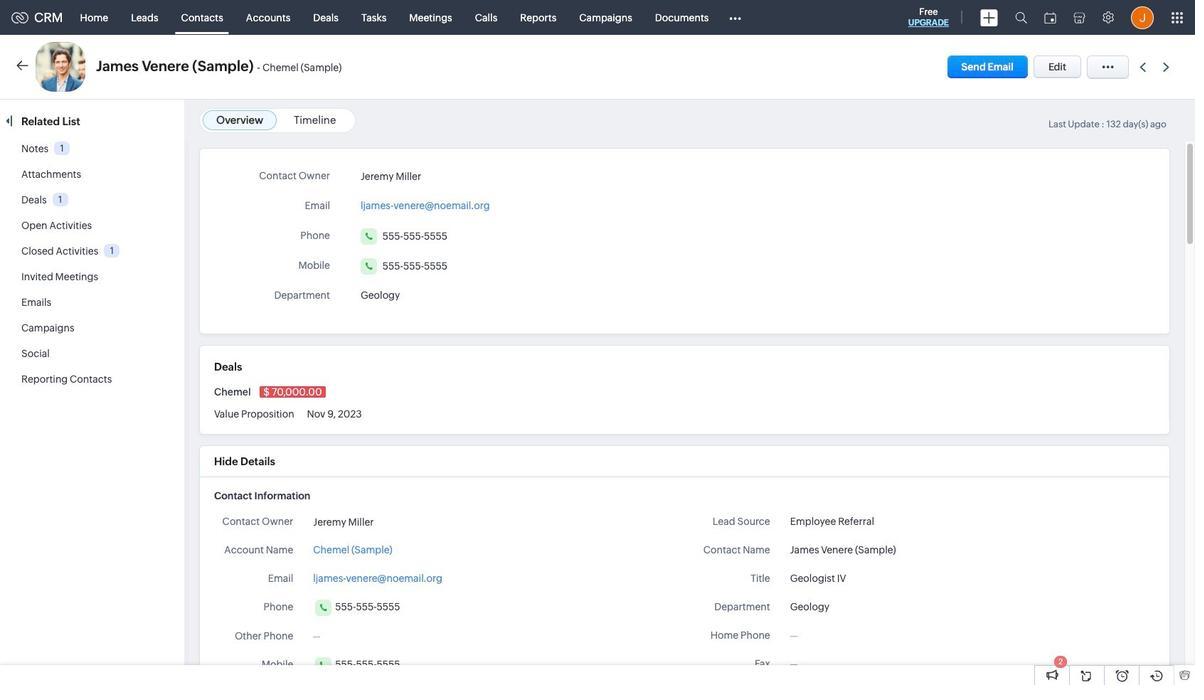 Task type: locate. For each thing, give the bounding box(es) containing it.
profile element
[[1123, 0, 1163, 35]]

next record image
[[1164, 62, 1173, 72]]

search image
[[1016, 11, 1028, 23]]

previous record image
[[1140, 62, 1147, 72]]

Other Modules field
[[721, 6, 751, 29]]

logo image
[[11, 12, 28, 23]]

create menu element
[[972, 0, 1007, 35]]



Task type: vqa. For each thing, say whether or not it's contained in the screenshot.
Other Modules field
yes



Task type: describe. For each thing, give the bounding box(es) containing it.
profile image
[[1132, 6, 1154, 29]]

create menu image
[[981, 9, 999, 26]]

calendar image
[[1045, 12, 1057, 23]]

search element
[[1007, 0, 1036, 35]]



